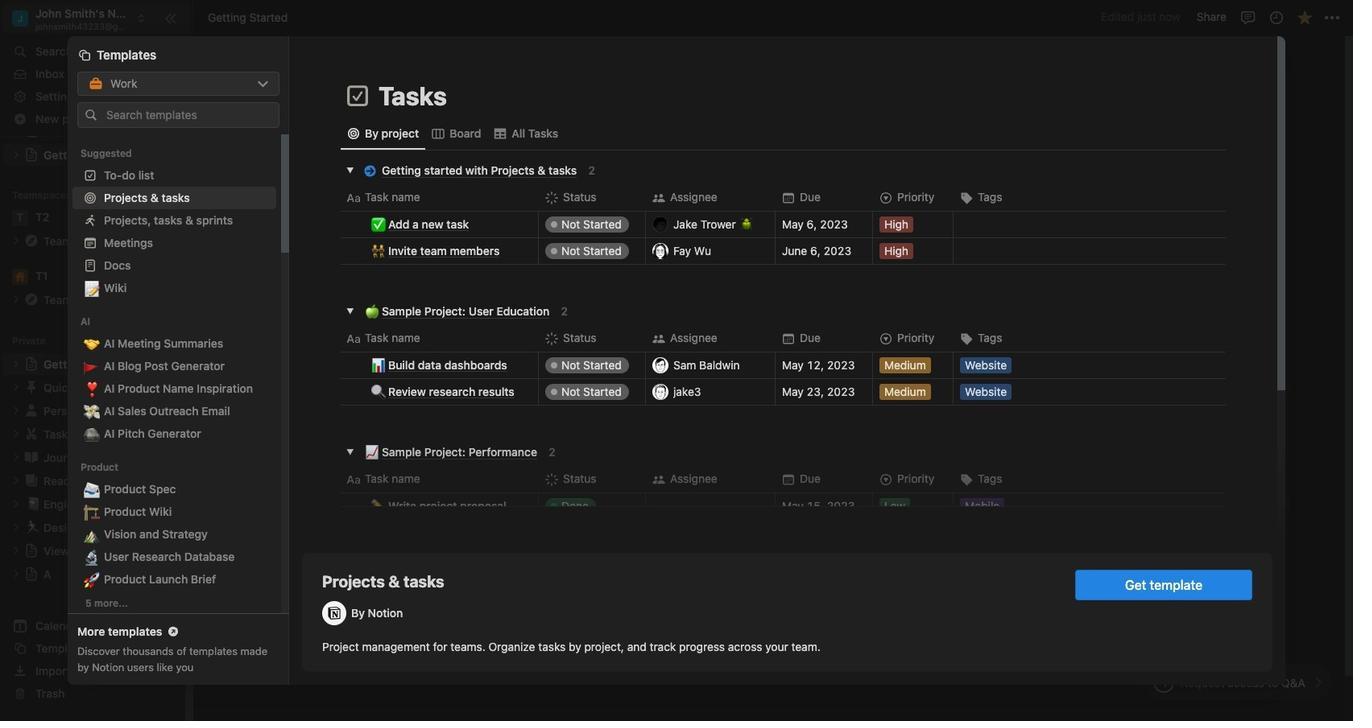 Task type: locate. For each thing, give the bounding box(es) containing it.
comments image
[[1240, 9, 1257, 25]]

close sidebar image
[[164, 12, 177, 25]]

Search templates text field
[[106, 109, 272, 122]]

📝 image
[[84, 278, 100, 299]]

updates image
[[1269, 9, 1285, 25]]

❣️ image
[[84, 379, 100, 400]]

👋 image
[[486, 175, 502, 196]]

📨 image
[[84, 480, 100, 501]]

👉 image
[[486, 504, 502, 525]]

t image
[[12, 210, 28, 226]]

new teamspace image
[[160, 190, 172, 201]]



Task type: vqa. For each thing, say whether or not it's contained in the screenshot.
Favorite image
no



Task type: describe. For each thing, give the bounding box(es) containing it.
page icon image
[[345, 83, 371, 109]]

add a page image
[[160, 336, 172, 347]]

🔬 image
[[84, 547, 100, 568]]

🪨 image
[[84, 424, 100, 445]]

⛰️ image
[[84, 525, 100, 546]]

favorited image
[[1297, 9, 1313, 25]]

🏗 image
[[84, 502, 100, 523]]

🚩 image
[[84, 356, 100, 377]]

💸 image
[[84, 401, 100, 422]]

🚀 image
[[84, 570, 100, 591]]



